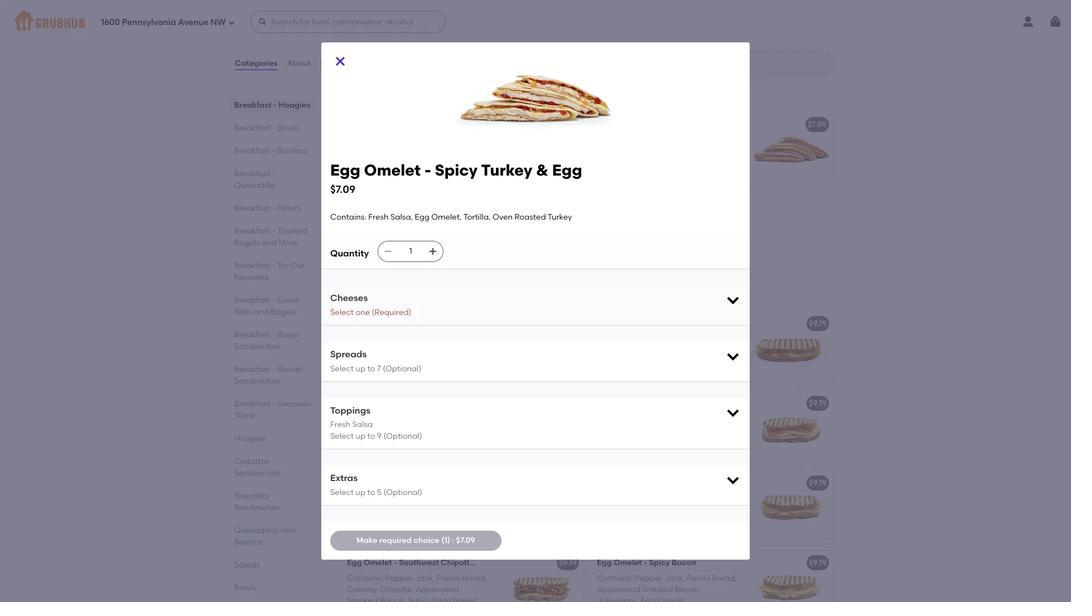 Task type: vqa. For each thing, say whether or not it's contained in the screenshot.
middle potatoes,
no



Task type: locate. For each thing, give the bounding box(es) containing it.
egg omelet - ham & egg image
[[750, 113, 834, 185]]

1 horizontal spatial egg omelet - egg image
[[750, 312, 834, 384]]

smoked up 7 on the bottom left
[[347, 346, 378, 356]]

2 vertical spatial and
[[281, 526, 296, 536]]

0 vertical spatial egg omelet - egg
[[347, 0, 414, 10]]

up down salsa
[[356, 432, 366, 441]]

breakfast - quesadilla
[[234, 169, 276, 190]]

select down spreads
[[330, 364, 354, 374]]

0 vertical spatial to
[[368, 364, 375, 374]]

jack,
[[415, 574, 435, 584], [665, 574, 686, 584]]

breakfast down breakfast - panini "tab"
[[234, 227, 271, 236]]

oven
[[409, 158, 429, 168], [493, 213, 513, 222], [376, 227, 397, 236], [399, 479, 419, 488]]

1 vertical spatial and
[[254, 308, 269, 317]]

1 jack, from the left
[[415, 574, 435, 584]]

breakfast - panini tab
[[234, 203, 313, 214]]

- inside breakfast - bagel sandwiches
[[272, 330, 276, 340]]

breakfast - panini inside "tab"
[[234, 204, 301, 213]]

contains: fresh salsa, egg omelet, tortilla, oven roasted turkey up input item quantity number field
[[347, 215, 479, 236]]

cheeses
[[330, 293, 368, 304]]

breakfast for breakfast - burritos tab
[[234, 146, 271, 156]]

smoked inside contains: panini bread, applewood smoked bacon, egg omelet
[[347, 346, 378, 356]]

sandwiches up breakfast - avocado toast
[[234, 377, 280, 386]]

1 vertical spatial egg omelet - egg image
[[750, 312, 834, 384]]

bagels
[[234, 238, 260, 248], [271, 308, 296, 317]]

up inside spreads select up to 7 (optional)
[[356, 364, 366, 374]]

1 pepper from the left
[[385, 574, 413, 584]]

smoked for egg omelet - honey smoked turkey
[[676, 399, 707, 408]]

burritos down quesadillas
[[234, 538, 263, 548]]

breakfast for breakfast - loose rolls and bagels tab
[[234, 296, 271, 305]]

to inside spreads select up to 7 (optional)
[[368, 364, 375, 374]]

egg omelet - egg image for contains: panini bread, egg omelet
[[750, 312, 834, 384]]

select
[[330, 308, 354, 318], [330, 364, 354, 374], [330, 432, 354, 441], [330, 488, 354, 498]]

breakfast - biscuit sandwiches tab
[[234, 364, 313, 387]]

jack, inside contains: pepper jack, panini bread, applewood smoked bacon, jalapenos, egg omelet
[[665, 574, 686, 584]]

bacon, down egg omelet - spicy bacon
[[675, 586, 702, 595]]

egg omelet - spicy bacon image
[[750, 551, 834, 603]]

1 vertical spatial tortilla,
[[464, 213, 491, 222]]

2 contains: panini bread, meat, egg omelet from the top
[[347, 495, 475, 515]]

applewood down the egg omelet - southwest chipotle bacon
[[416, 586, 459, 595]]

svg image
[[258, 17, 267, 26], [334, 55, 347, 68], [726, 293, 741, 308], [726, 405, 741, 421], [726, 473, 741, 489]]

2 select from the top
[[330, 364, 354, 374]]

sandwiches down specialty on the left
[[234, 504, 280, 513]]

3 sandwiches from the top
[[234, 469, 280, 478]]

bread, inside contains: panini bread, applewood smoked bacon, egg omelet
[[411, 335, 435, 344]]

garlic up aioli,
[[399, 120, 423, 129]]

hoagies tab
[[234, 433, 313, 445]]

- inside tab
[[272, 146, 276, 156]]

to for spreads
[[368, 364, 375, 374]]

up left 7 on the bottom left
[[356, 364, 366, 374]]

spicy inside egg omelet - spicy turkey & egg $7.09
[[435, 161, 478, 180]]

breakfast inside breakfast - toasted bagels and more
[[234, 227, 271, 236]]

applewood up jalapenos, at the right bottom
[[597, 586, 641, 595]]

$7.09
[[558, 120, 577, 129], [808, 120, 827, 129], [330, 183, 356, 196], [456, 536, 475, 546]]

(optional)
[[383, 364, 422, 374], [384, 432, 422, 441], [384, 488, 422, 498]]

egg omelet - oven roasted turkey
[[347, 479, 480, 488]]

9
[[377, 432, 382, 441]]

(optional) inside the extras select up to 5 (optional)
[[384, 488, 422, 498]]

up inside the extras select up to 5 (optional)
[[356, 488, 366, 498]]

0 horizontal spatial bowls
[[234, 584, 256, 593]]

$9.19 for contains: panini bread, applewood smoked bacon, egg omelet
[[559, 319, 577, 329]]

breakfast - panini down quesadilla
[[234, 204, 301, 213]]

tortilla, down spinach,
[[379, 158, 407, 168]]

burritos down breakfast - bowls tab
[[278, 146, 307, 156]]

breakfast inside tab
[[234, 146, 271, 156]]

breakfast - panini
[[234, 204, 301, 213], [339, 287, 445, 301]]

fresh up burrito
[[423, 16, 443, 26]]

sandwiches down ciabatta
[[234, 469, 280, 478]]

egg omelet - southwest chipotle bacon image
[[500, 551, 584, 603]]

contains: for egg omelet - ham image
[[347, 415, 383, 424]]

omelet inside contains: pepper jack, panini bread, applewood smoked bacon, jalapenos, egg omelet
[[658, 597, 686, 603]]

spicy for turkey
[[435, 161, 478, 180]]

pepper up the chipotle,
[[385, 574, 413, 584]]

1 vertical spatial to
[[368, 432, 375, 441]]

smoked right 'honey'
[[676, 399, 707, 408]]

burritos for breakfast - burritos
[[278, 146, 307, 156]]

2 horizontal spatial tortilla,
[[464, 213, 491, 222]]

svg image for 1600 pennsylvania avenue nw
[[258, 17, 267, 26]]

contains: for egg omelet - southwest chipotle bacon image
[[347, 574, 383, 584]]

egg omelet - honey smoked turkey
[[597, 399, 733, 408]]

$7.09 inside egg omelet - spicy turkey & egg $7.09
[[330, 183, 356, 196]]

0 horizontal spatial ham
[[399, 399, 418, 408]]

burritos inside "quesadillas and burritos"
[[234, 538, 263, 548]]

select inside spreads select up to 7 (optional)
[[330, 364, 354, 374]]

breakfast up breakfast - burritos at the top left of page
[[234, 123, 271, 133]]

contains: inside contains: panini bread, egg omelet, sausage patty
[[597, 495, 634, 504]]

2 meat, from the top
[[437, 495, 459, 504]]

3 up from the top
[[356, 488, 366, 498]]

make
[[357, 536, 378, 546]]

0 vertical spatial spicy
[[435, 161, 478, 180]]

contains: panini bread, meat, egg omelet down "egg omelet - ham"
[[347, 415, 475, 436]]

select down "extras"
[[330, 488, 354, 498]]

breakfast - panini up (required)
[[339, 287, 445, 301]]

egg omelet - ham & egg
[[597, 120, 693, 129]]

cream
[[451, 136, 477, 145]]

egg omelet - ham image
[[500, 392, 584, 464]]

svg image for cheeses
[[726, 293, 741, 308]]

$9.19 for contains: pepper jack, panini bread, applewood smoked bacon, jalapenos, egg omelet
[[809, 559, 827, 568]]

to left 7 on the bottom left
[[368, 364, 375, 374]]

pepper down egg omelet - spicy bacon
[[635, 574, 663, 584]]

meat, for oven
[[437, 495, 459, 504]]

breakfast - bagel sandwiches tab
[[234, 329, 313, 353]]

0 horizontal spatial burritos
[[234, 538, 263, 548]]

1 vertical spatial up
[[356, 432, 366, 441]]

breakfast up quesadilla
[[234, 169, 271, 179]]

0 vertical spatial egg omelet - egg image
[[500, 0, 584, 66]]

2 pepper from the left
[[635, 574, 663, 584]]

contains: inside contains: pepper jack, panini bread, creamy chipotle, applewood smoked bacon, salsa, egg omelet
[[347, 574, 383, 584]]

panini inside contains: pepper jack, panini bread, applewood smoked bacon, jalapenos, egg omelet
[[687, 574, 711, 584]]

specialty sandwiches
[[234, 492, 280, 513]]

tortilla, inside contains: fresh salsa, egg omelet, tortilla, oven roasted turkey button
[[347, 227, 375, 236]]

applewood down egg omelet - applewood smoked bacon
[[437, 335, 481, 344]]

2 sandwiches from the top
[[234, 377, 280, 386]]

breakfast - hoagies tab
[[234, 99, 313, 111]]

- inside egg omelet - spicy turkey & egg $7.09
[[425, 161, 431, 180]]

tortilla,
[[379, 158, 407, 168], [464, 213, 491, 222], [347, 227, 375, 236]]

1 vertical spatial meat,
[[437, 495, 459, 504]]

egg omelet - ham
[[347, 399, 418, 408]]

about
[[287, 59, 311, 68]]

roasted
[[430, 158, 462, 168], [515, 213, 546, 222], [398, 227, 430, 236], [421, 479, 453, 488]]

cheddar,
[[385, 16, 421, 26]]

select inside the extras select up to 5 (optional)
[[330, 488, 354, 498]]

panini
[[278, 204, 301, 213], [408, 287, 445, 301], [385, 335, 409, 344], [635, 335, 659, 344], [385, 415, 409, 424], [385, 495, 409, 504], [635, 495, 659, 504], [437, 574, 461, 584], [687, 574, 711, 584]]

breakfast inside breakfast - bagel sandwiches
[[234, 330, 271, 340]]

breakfast up rolls
[[234, 296, 271, 305]]

hoagies up breakfast - bowls tab
[[279, 100, 310, 110]]

0 vertical spatial ham
[[649, 120, 668, 129]]

breakfast up breakfast - bowls on the left top of the page
[[234, 100, 272, 110]]

breakfast down quesadilla
[[234, 204, 271, 213]]

2 vertical spatial tortilla,
[[347, 227, 375, 236]]

to inside 'toppings fresh salsa select up to 9 (optional)'
[[368, 432, 375, 441]]

3 select from the top
[[330, 432, 354, 441]]

contains: panini bread, meat, egg omelet for oven
[[347, 495, 475, 515]]

0 horizontal spatial bagels
[[234, 238, 260, 248]]

1 horizontal spatial bowls
[[278, 123, 299, 133]]

svg image inside 'main navigation' navigation
[[258, 17, 267, 26]]

breakfast down rolls
[[234, 330, 271, 340]]

spinach,
[[380, 147, 413, 156]]

breakfast - bagel sandwiches
[[234, 330, 299, 352]]

salsa, inside the 'contains: fresh salsa, egg omelet, tortilla, oven roasted turkey'
[[407, 215, 430, 225]]

up left 5
[[356, 488, 366, 498]]

bacon, down the chipotle,
[[380, 597, 406, 603]]

turkey
[[457, 120, 482, 129], [464, 158, 488, 168], [481, 161, 533, 180], [548, 213, 572, 222], [432, 227, 456, 236], [708, 399, 733, 408], [455, 479, 480, 488]]

to left 9
[[368, 432, 375, 441]]

bacon for contains: panini bread, applewood smoked bacon, egg omelet
[[478, 319, 503, 329]]

smoked down egg omelet - spicy bacon
[[643, 586, 674, 595]]

try
[[278, 261, 289, 271]]

omelet inside contains: pepper jack, panini bread, creamy chipotle, applewood smoked bacon, salsa, egg omelet
[[449, 597, 477, 603]]

breakfast inside breakfast - loose rolls and bagels
[[234, 296, 271, 305]]

1 vertical spatial bacon,
[[675, 586, 702, 595]]

1 vertical spatial bagels
[[271, 308, 296, 317]]

1 to from the top
[[368, 364, 375, 374]]

$9.19 for contains: panini bread, meat, egg omelet
[[559, 399, 577, 408]]

breakfast down breakfast - bagel sandwiches
[[234, 365, 271, 375]]

2 up from the top
[[356, 432, 366, 441]]

extras select up to 5 (optional)
[[330, 473, 422, 498]]

0 horizontal spatial hoagies
[[234, 434, 266, 444]]

0 vertical spatial burritos
[[278, 146, 307, 156]]

-
[[394, 0, 397, 10], [273, 100, 277, 110], [394, 120, 397, 129], [644, 120, 648, 129], [272, 123, 276, 133], [272, 146, 276, 156], [425, 161, 431, 180], [272, 169, 276, 179], [272, 204, 276, 213], [272, 227, 276, 236], [272, 261, 276, 271], [400, 287, 405, 301], [272, 296, 276, 305], [394, 319, 397, 329], [644, 319, 648, 329], [272, 330, 276, 340], [272, 365, 276, 375], [394, 399, 397, 408], [644, 399, 648, 408], [272, 400, 276, 409], [394, 479, 397, 488], [394, 559, 397, 568], [644, 559, 648, 568]]

bagels down loose
[[271, 308, 296, 317]]

contains: for 'egg omelet - garlic smoked turkey & egg' image
[[347, 136, 383, 145]]

1 vertical spatial ham
[[399, 399, 418, 408]]

and inside breakfast - toasted bagels and more
[[262, 238, 277, 248]]

contains: pepper jack, panini bread, creamy chipotle, applewood smoked bacon, salsa, egg omelet
[[347, 574, 487, 603]]

spicy up contains: pepper jack, panini bread, applewood smoked bacon, jalapenos, egg omelet
[[649, 559, 670, 568]]

2 jack, from the left
[[665, 574, 686, 584]]

1 vertical spatial egg omelet - egg
[[597, 319, 664, 329]]

1 meat, from the top
[[437, 415, 459, 424]]

2 vertical spatial bacon,
[[380, 597, 406, 603]]

pepper inside contains: pepper jack, panini bread, applewood smoked bacon, jalapenos, egg omelet
[[635, 574, 663, 584]]

bacon,
[[380, 346, 406, 356], [675, 586, 702, 595], [380, 597, 406, 603]]

1 vertical spatial burritos
[[234, 538, 263, 548]]

and inside breakfast - loose rolls and bagels
[[254, 308, 269, 317]]

1 horizontal spatial bagels
[[271, 308, 296, 317]]

to
[[368, 364, 375, 374], [368, 432, 375, 441], [368, 488, 375, 498]]

one
[[356, 308, 370, 318]]

and
[[262, 238, 277, 248], [254, 308, 269, 317], [281, 526, 296, 536]]

egg omelet - sausage patty image
[[750, 471, 834, 544]]

0 vertical spatial meat,
[[437, 415, 459, 424]]

up inside 'toppings fresh salsa select up to 9 (optional)'
[[356, 432, 366, 441]]

smoked for egg omelet - garlic smoked turkey & egg
[[425, 120, 456, 129]]

breakfast up the favorites
[[234, 261, 271, 271]]

4 select from the top
[[330, 488, 354, 498]]

fresh up input item quantity number field
[[385, 215, 406, 225]]

and right quesadillas
[[281, 526, 296, 536]]

specialty
[[234, 492, 270, 501]]

0 vertical spatial bagels
[[234, 238, 260, 248]]

bowls
[[278, 123, 299, 133], [234, 584, 256, 593]]

meat, for ham
[[437, 415, 459, 424]]

egg omelet - egg up cheddar,
[[347, 0, 414, 10]]

select inside 'toppings fresh salsa select up to 9 (optional)'
[[330, 432, 354, 441]]

jack, inside contains: pepper jack, panini bread, creamy chipotle, applewood smoked bacon, salsa, egg omelet
[[415, 574, 435, 584]]

svg image
[[1050, 15, 1063, 28], [228, 19, 235, 26], [384, 247, 393, 256], [429, 247, 438, 256], [726, 349, 741, 365]]

0 vertical spatial up
[[356, 364, 366, 374]]

to left 5
[[368, 488, 375, 498]]

1 horizontal spatial breakfast - panini
[[339, 287, 445, 301]]

ham
[[649, 120, 668, 129], [399, 399, 418, 408]]

contains: panini bread, meat, egg omelet down egg omelet - oven roasted turkey
[[347, 495, 475, 515]]

omelet
[[364, 0, 392, 10], [364, 120, 392, 129], [614, 120, 642, 129], [364, 161, 421, 180], [364, 319, 392, 329], [614, 319, 642, 329], [704, 335, 732, 344], [425, 346, 453, 356], [364, 399, 392, 408], [614, 399, 642, 408], [347, 426, 376, 436], [364, 479, 392, 488], [347, 506, 376, 515], [364, 559, 392, 568], [614, 559, 642, 568], [449, 597, 477, 603], [658, 597, 686, 603]]

bacon, inside contains: pepper jack, panini bread, creamy chipotle, applewood smoked bacon, salsa, egg omelet
[[380, 597, 406, 603]]

oven inside contains: garlic aioli, plain cream cheese, spinach, tomato, egg omelet, tortilla, oven roasted turkey
[[409, 158, 429, 168]]

egg omelet - egg image for contains: cheddar, fresh salsa, egg omelet, tortilla burrito
[[500, 0, 584, 66]]

0 horizontal spatial jack,
[[415, 574, 435, 584]]

(optional) inside spreads select up to 7 (optional)
[[383, 364, 422, 374]]

tortilla, up quantity
[[347, 227, 375, 236]]

bacon, inside contains: pepper jack, panini bread, applewood smoked bacon, jalapenos, egg omelet
[[675, 586, 702, 595]]

egg omelet - egg up contains: panini bread, egg omelet
[[597, 319, 664, 329]]

breakfast up toast at the left
[[234, 400, 271, 409]]

smoked up contains: panini bread, applewood smoked bacon, egg omelet at the left bottom of page
[[445, 319, 476, 329]]

contains: panini bread, egg omelet
[[597, 335, 732, 344]]

pennsylvania
[[122, 17, 176, 27]]

sandwiches up breakfast - biscuit sandwiches
[[234, 342, 280, 352]]

bread, inside contains: pepper jack, panini bread, creamy chipotle, applewood smoked bacon, salsa, egg omelet
[[462, 574, 487, 584]]

meat,
[[437, 415, 459, 424], [437, 495, 459, 504]]

fresh down toppings
[[330, 421, 351, 430]]

4 sandwiches from the top
[[234, 504, 280, 513]]

smoked down the creamy
[[347, 597, 378, 603]]

1 sandwiches from the top
[[234, 342, 280, 352]]

jack, down egg omelet - spicy bacon
[[665, 574, 686, 584]]

0 horizontal spatial pepper
[[385, 574, 413, 584]]

select inside 'cheeses select one (required)'
[[330, 308, 354, 318]]

up for spreads
[[356, 364, 366, 374]]

0 horizontal spatial spicy
[[435, 161, 478, 180]]

turkey inside egg omelet - spicy turkey & egg $7.09
[[481, 161, 533, 180]]

contains: inside the 'contains: fresh salsa, egg omelet, tortilla, oven roasted turkey'
[[347, 215, 383, 225]]

tomato,
[[415, 147, 446, 156]]

1 horizontal spatial jack,
[[665, 574, 686, 584]]

0 horizontal spatial &
[[484, 120, 490, 129]]

pepper
[[385, 574, 413, 584], [635, 574, 663, 584]]

0 vertical spatial bowls
[[278, 123, 299, 133]]

contains: for 'egg omelet - spicy turkey & egg' image at the top of the page
[[347, 215, 383, 225]]

(optional) down egg omelet - oven roasted turkey
[[384, 488, 422, 498]]

0 vertical spatial bacon,
[[380, 346, 406, 356]]

garlic up spinach,
[[385, 136, 408, 145]]

0 vertical spatial hoagies
[[279, 100, 310, 110]]

and right rolls
[[254, 308, 269, 317]]

1 horizontal spatial egg omelet - egg
[[597, 319, 664, 329]]

bacon, up 7 on the bottom left
[[380, 346, 406, 356]]

bagels up the favorites
[[234, 238, 260, 248]]

applewood inside contains: panini bread, applewood smoked bacon, egg omelet
[[437, 335, 481, 344]]

bread, inside contains: pepper jack, panini bread, applewood smoked bacon, jalapenos, egg omelet
[[713, 574, 737, 584]]

svg image for extras
[[726, 473, 741, 489]]

contains: inside contains: cheddar, fresh salsa, egg omelet, tortilla burrito
[[347, 16, 383, 26]]

0 vertical spatial and
[[262, 238, 277, 248]]

2 horizontal spatial &
[[670, 120, 676, 129]]

egg omelet - egg
[[347, 0, 414, 10], [597, 319, 664, 329]]

oven inside contains: fresh salsa, egg omelet, tortilla, oven roasted turkey button
[[376, 227, 397, 236]]

3 to from the top
[[368, 488, 375, 498]]

2 vertical spatial to
[[368, 488, 375, 498]]

smoked
[[425, 120, 456, 129], [445, 319, 476, 329], [347, 346, 378, 356], [676, 399, 707, 408], [643, 586, 674, 595], [347, 597, 378, 603]]

roasted inside button
[[398, 227, 430, 236]]

hoagies up ciabatta
[[234, 434, 266, 444]]

burritos inside tab
[[278, 146, 307, 156]]

1 vertical spatial contains: panini bread, meat, egg omelet
[[347, 495, 475, 515]]

omelet, inside contains: garlic aioli, plain cream cheese, spinach, tomato, egg omelet, tortilla, oven roasted turkey
[[347, 158, 378, 168]]

1 vertical spatial (optional)
[[384, 432, 422, 441]]

garlic
[[399, 120, 423, 129], [385, 136, 408, 145]]

contains: fresh salsa, egg omelet, tortilla, oven roasted turkey button
[[341, 192, 584, 265]]

0 horizontal spatial tortilla,
[[347, 227, 375, 236]]

spicy for bacon
[[649, 559, 670, 568]]

select down cheeses
[[330, 308, 354, 318]]

1 horizontal spatial &
[[537, 161, 549, 180]]

1 horizontal spatial tortilla,
[[379, 158, 407, 168]]

contains: inside contains: pepper jack, panini bread, applewood smoked bacon, jalapenos, egg omelet
[[597, 574, 634, 584]]

jack, down the egg omelet - southwest chipotle bacon
[[415, 574, 435, 584]]

ham for egg omelet - ham
[[399, 399, 418, 408]]

spicy
[[435, 161, 478, 180], [649, 559, 670, 568]]

0 horizontal spatial breakfast - panini
[[234, 204, 301, 213]]

select down salsa
[[330, 432, 354, 441]]

egg inside contains: cheddar, fresh salsa, egg omelet, tortilla burrito
[[469, 16, 484, 26]]

1 horizontal spatial spicy
[[649, 559, 670, 568]]

salads tab
[[234, 560, 313, 572]]

2 to from the top
[[368, 432, 375, 441]]

loose
[[278, 296, 300, 305]]

1 vertical spatial garlic
[[385, 136, 408, 145]]

2 vertical spatial up
[[356, 488, 366, 498]]

fresh up quantity
[[369, 213, 389, 222]]

and for more
[[262, 238, 277, 248]]

egg
[[347, 0, 362, 10], [399, 0, 414, 10], [469, 16, 484, 26], [347, 120, 362, 129], [492, 120, 507, 129], [597, 120, 612, 129], [678, 120, 693, 129], [448, 147, 462, 156], [330, 161, 361, 180], [553, 161, 583, 180], [415, 213, 430, 222], [432, 215, 447, 225], [347, 319, 362, 329], [597, 319, 612, 329], [649, 319, 664, 329], [687, 335, 702, 344], [408, 346, 423, 356], [347, 399, 362, 408], [597, 399, 612, 408], [461, 415, 475, 424], [347, 479, 362, 488], [461, 495, 475, 504], [687, 495, 702, 504], [347, 559, 362, 568], [597, 559, 612, 568], [433, 597, 447, 603], [641, 597, 656, 603]]

bacon
[[478, 319, 503, 329], [476, 559, 501, 568], [672, 559, 697, 568]]

contains: inside contains: panini bread, applewood smoked bacon, egg omelet
[[347, 335, 383, 344]]

1 up from the top
[[356, 364, 366, 374]]

toppings fresh salsa select up to 9 (optional)
[[330, 406, 422, 441]]

burritos
[[278, 146, 307, 156], [234, 538, 263, 548]]

1 horizontal spatial ham
[[649, 120, 668, 129]]

egg inside button
[[432, 215, 447, 225]]

breakfast inside breakfast - avocado toast
[[234, 400, 271, 409]]

1 vertical spatial spicy
[[649, 559, 670, 568]]

0 vertical spatial breakfast - panini
[[234, 204, 301, 213]]

contains: fresh salsa, egg omelet, tortilla, oven roasted turkey inside contains: fresh salsa, egg omelet, tortilla, oven roasted turkey button
[[347, 215, 479, 236]]

0 vertical spatial (optional)
[[383, 364, 422, 374]]

omelet, inside contains: cheddar, fresh salsa, egg omelet, tortilla burrito
[[347, 27, 378, 37]]

bread, inside contains: panini bread, egg omelet, sausage patty
[[661, 495, 686, 504]]

0 horizontal spatial egg omelet - egg image
[[500, 0, 584, 66]]

egg inside contains: panini bread, applewood smoked bacon, egg omelet
[[408, 346, 423, 356]]

0 horizontal spatial egg omelet - egg
[[347, 0, 414, 10]]

omelet,
[[347, 27, 378, 37], [347, 158, 378, 168], [432, 213, 462, 222], [448, 215, 479, 225], [704, 495, 734, 504]]

fresh inside button
[[385, 215, 406, 225]]

tortilla, down egg omelet - spicy turkey & egg $7.09
[[464, 213, 491, 222]]

bowls down salads
[[234, 584, 256, 593]]

and inside "quesadillas and burritos"
[[281, 526, 296, 536]]

(optional) right 7 on the bottom left
[[383, 364, 422, 374]]

egg omelet - egg for cheddar,
[[347, 0, 414, 10]]

contains:
[[347, 16, 383, 26], [347, 136, 383, 145], [330, 213, 367, 222], [347, 215, 383, 225], [347, 335, 383, 344], [597, 335, 634, 344], [347, 415, 383, 424], [347, 495, 383, 504], [597, 495, 634, 504], [347, 574, 383, 584], [597, 574, 634, 584]]

0 vertical spatial contains: panini bread, meat, egg omelet
[[347, 415, 475, 436]]

1 horizontal spatial burritos
[[278, 146, 307, 156]]

applewood inside contains: pepper jack, panini bread, applewood smoked bacon, jalapenos, egg omelet
[[597, 586, 641, 595]]

smoked up plain
[[425, 120, 456, 129]]

breakfast for 'breakfast - biscuit sandwiches' tab
[[234, 365, 271, 375]]

breakfast for breakfast - try our favorites tab
[[234, 261, 271, 271]]

egg inside contains: garlic aioli, plain cream cheese, spinach, tomato, egg omelet, tortilla, oven roasted turkey
[[448, 147, 462, 156]]

and left more at the left of page
[[262, 238, 277, 248]]

extras
[[330, 473, 358, 484]]

1 select from the top
[[330, 308, 354, 318]]

pepper inside contains: pepper jack, panini bread, creamy chipotle, applewood smoked bacon, salsa, egg omelet
[[385, 574, 413, 584]]

bowls up breakfast - burritos tab
[[278, 123, 299, 133]]

contains: for egg omelet - applewood smoked bacon image
[[347, 335, 383, 344]]

breakfast for breakfast - avocado toast tab in the left bottom of the page
[[234, 400, 271, 409]]

spicy down cream on the top left
[[435, 161, 478, 180]]

favorites
[[234, 273, 269, 282]]

2 vertical spatial (optional)
[[384, 488, 422, 498]]

to inside the extras select up to 5 (optional)
[[368, 488, 375, 498]]

egg omelet - egg image
[[500, 0, 584, 66], [750, 312, 834, 384]]

plain
[[430, 136, 449, 145]]

breakfast down breakfast - bowls on the left top of the page
[[234, 146, 271, 156]]

fresh inside contains: cheddar, fresh salsa, egg omelet, tortilla burrito
[[423, 16, 443, 26]]

burritos for quesadillas and burritos
[[234, 538, 263, 548]]

salsa,
[[445, 16, 467, 26], [391, 213, 413, 222], [407, 215, 430, 225], [408, 597, 431, 603]]

applewood
[[399, 319, 444, 329], [437, 335, 481, 344], [416, 586, 459, 595], [597, 586, 641, 595]]

egg omelet - spicy turkey & egg image
[[500, 192, 584, 265]]

& inside egg omelet - spicy turkey & egg $7.09
[[537, 161, 549, 180]]

(optional) right 9
[[384, 432, 422, 441]]

$9.19
[[559, 319, 577, 329], [809, 319, 827, 329], [559, 399, 577, 408], [809, 399, 827, 408], [809, 479, 827, 488], [559, 559, 577, 568], [809, 559, 827, 568]]

bread,
[[411, 335, 435, 344], [661, 335, 686, 344], [411, 415, 435, 424], [411, 495, 435, 504], [661, 495, 686, 504], [462, 574, 487, 584], [713, 574, 737, 584]]

quantity
[[330, 248, 369, 259]]

jalapenos,
[[597, 597, 639, 603]]

breakfast inside "tab"
[[234, 204, 271, 213]]

- inside the 'breakfast - try our favorites'
[[272, 261, 276, 271]]

1 horizontal spatial pepper
[[635, 574, 663, 584]]

1 contains: panini bread, meat, egg omelet from the top
[[347, 415, 475, 436]]

1600 pennsylvania avenue nw
[[101, 17, 226, 27]]

0 vertical spatial tortilla,
[[379, 158, 407, 168]]

egg omelet - spicy bacon
[[597, 559, 697, 568]]



Task type: describe. For each thing, give the bounding box(es) containing it.
breakfast - loose rolls and bagels
[[234, 296, 300, 317]]

contains: for egg omelet - oven roasted turkey image
[[347, 495, 383, 504]]

ham for egg omelet - ham & egg
[[649, 120, 668, 129]]

panini inside contains: panini bread, applewood smoked bacon, egg omelet
[[385, 335, 409, 344]]

(optional) for extras
[[384, 488, 422, 498]]

1 vertical spatial bowls
[[234, 584, 256, 593]]

contains: fresh salsa, egg omelet, tortilla, oven roasted turkey down egg omelet - spicy turkey & egg $7.09
[[330, 213, 572, 222]]

toast
[[234, 411, 255, 421]]

egg omelet - egg for panini
[[597, 319, 664, 329]]

egg omelet - southwest chipotle bacon
[[347, 559, 501, 568]]

salsa
[[353, 421, 373, 430]]

nw
[[211, 17, 226, 27]]

jack, for applewood
[[415, 574, 435, 584]]

about button
[[287, 44, 312, 84]]

smoked for egg omelet - applewood smoked bacon
[[445, 319, 476, 329]]

- inside breakfast - loose rolls and bagels
[[272, 296, 276, 305]]

creamy
[[347, 586, 378, 595]]

panini inside contains: pepper jack, panini bread, creamy chipotle, applewood smoked bacon, salsa, egg omelet
[[437, 574, 461, 584]]

bagels inside breakfast - toasted bagels and more
[[234, 238, 260, 248]]

avocado
[[278, 400, 312, 409]]

sandwiches inside breakfast - biscuit sandwiches
[[234, 377, 280, 386]]

$9.19 for contains: panini bread, egg omelet, sausage patty
[[809, 479, 827, 488]]

patty
[[632, 506, 652, 515]]

to for extras
[[368, 488, 375, 498]]

- inside "breakfast - quesadilla"
[[272, 169, 276, 179]]

sandwiches inside breakfast - bagel sandwiches
[[234, 342, 280, 352]]

contains: for egg omelet - egg image related to contains: cheddar, fresh salsa, egg omelet, tortilla burrito
[[347, 16, 383, 26]]

7
[[377, 364, 381, 374]]

panini inside contains: panini bread, egg omelet, sausage patty
[[635, 495, 659, 504]]

tortilla, inside contains: garlic aioli, plain cream cheese, spinach, tomato, egg omelet, tortilla, oven roasted turkey
[[379, 158, 407, 168]]

up for extras
[[356, 488, 366, 498]]

sandwiches inside specialty sandwiches tab
[[234, 504, 280, 513]]

our
[[291, 261, 305, 271]]

chipotle,
[[380, 586, 414, 595]]

omelet inside egg omelet - spicy turkey & egg $7.09
[[364, 161, 421, 180]]

aioli,
[[410, 136, 428, 145]]

reviews
[[320, 59, 352, 68]]

southwest
[[399, 559, 439, 568]]

sandwiches inside the ciabatta sandwiches tab
[[234, 469, 280, 478]]

breakfast - bowls tab
[[234, 122, 313, 134]]

panini inside "tab"
[[278, 204, 301, 213]]

breakfast - bowls
[[234, 123, 299, 133]]

ciabatta sandwiches tab
[[234, 456, 313, 480]]

breakfast - toasted bagels and more tab
[[234, 226, 313, 249]]

ciabatta
[[234, 457, 269, 467]]

- inside breakfast - toasted bagels and more
[[272, 227, 276, 236]]

rolls
[[234, 308, 252, 317]]

breakfast up one
[[339, 287, 397, 301]]

- inside breakfast - avocado toast
[[272, 400, 276, 409]]

tortilla
[[379, 27, 405, 37]]

breakfast - try our favorites tab
[[234, 260, 313, 284]]

chipotle
[[441, 559, 474, 568]]

breakfast - avocado toast
[[234, 400, 312, 421]]

breakfast - toasted bagels and more
[[234, 227, 308, 248]]

omelet inside contains: panini bread, applewood smoked bacon, egg omelet
[[425, 346, 453, 356]]

breakfast - biscuit sandwiches
[[234, 365, 303, 386]]

egg omelet - spicy turkey & egg $7.09
[[330, 161, 583, 196]]

quesadilla
[[234, 181, 275, 190]]

contains: for egg omelet - sausage patty image
[[597, 495, 634, 504]]

(1)
[[442, 536, 451, 546]]

1 horizontal spatial hoagies
[[279, 100, 310, 110]]

applewood inside contains: pepper jack, panini bread, creamy chipotle, applewood smoked bacon, salsa, egg omelet
[[416, 586, 459, 595]]

breakfast - loose rolls and bagels tab
[[234, 295, 313, 318]]

honey
[[649, 399, 674, 408]]

breakfast - quesadilla tab
[[234, 168, 313, 191]]

burrito
[[407, 27, 432, 37]]

toppings
[[330, 406, 371, 416]]

spreads
[[330, 350, 367, 360]]

contains: garlic aioli, plain cream cheese, spinach, tomato, egg omelet, tortilla, oven roasted turkey
[[347, 136, 488, 168]]

quesadillas and burritos
[[234, 526, 296, 548]]

omelet, inside contains: panini bread, egg omelet, sausage patty
[[704, 495, 734, 504]]

breakfast for breakfast - hoagies tab
[[234, 100, 272, 110]]

- inside breakfast - biscuit sandwiches
[[272, 365, 276, 375]]

0 vertical spatial garlic
[[399, 120, 423, 129]]

egg omelet - honey smoked turkey image
[[750, 392, 834, 464]]

breakfast - try our favorites
[[234, 261, 305, 282]]

Input item quantity number field
[[399, 242, 423, 262]]

quesadillas and burritos tab
[[234, 525, 313, 549]]

contains: cheddar, fresh salsa, egg omelet, tortilla burrito
[[347, 16, 484, 37]]

sausage
[[597, 506, 630, 515]]

select for spreads
[[330, 364, 354, 374]]

make required choice (1) : $7.09
[[357, 536, 475, 546]]

5
[[377, 488, 382, 498]]

salsa, inside contains: cheddar, fresh salsa, egg omelet, tortilla burrito
[[445, 16, 467, 26]]

contains: panini bread, egg omelet, sausage patty
[[597, 495, 734, 515]]

- inside "tab"
[[272, 204, 276, 213]]

breakfast - avocado toast tab
[[234, 399, 313, 422]]

salads
[[234, 561, 260, 571]]

egg inside contains: pepper jack, panini bread, applewood smoked bacon, jalapenos, egg omelet
[[641, 597, 656, 603]]

contains: for egg omelet - spicy bacon image at the right bottom of the page
[[597, 574, 634, 584]]

$9.19 for contains: panini bread, egg omelet
[[809, 319, 827, 329]]

turkey inside button
[[432, 227, 456, 236]]

contains: panini bread, meat, egg omelet for ham
[[347, 415, 475, 436]]

contains: pepper jack, panini bread, applewood smoked bacon, jalapenos, egg omelet
[[597, 574, 737, 603]]

egg omelet - garlic smoked turkey & egg
[[347, 120, 507, 129]]

pepper for spicy
[[635, 574, 663, 584]]

egg omelet - oven roasted turkey image
[[500, 471, 584, 544]]

jack, for bacon,
[[665, 574, 686, 584]]

and for bagels
[[254, 308, 269, 317]]

quesadillas
[[234, 526, 279, 536]]

contains: panini bread, applewood smoked bacon, egg omelet
[[347, 335, 481, 356]]

breakfast for breakfast - panini "tab"
[[234, 204, 271, 213]]

egg inside contains: pepper jack, panini bread, creamy chipotle, applewood smoked bacon, salsa, egg omelet
[[433, 597, 447, 603]]

(required)
[[372, 308, 412, 318]]

bagels inside breakfast - loose rolls and bagels
[[271, 308, 296, 317]]

:
[[452, 536, 455, 546]]

1 vertical spatial hoagies
[[234, 434, 266, 444]]

bacon for contains: pepper jack, panini bread, creamy chipotle, applewood smoked bacon, salsa, egg omelet
[[476, 559, 501, 568]]

contains: for egg omelet - egg image associated with contains: panini bread, egg omelet
[[597, 335, 634, 344]]

select for cheeses
[[330, 308, 354, 318]]

toasted
[[278, 227, 308, 236]]

specialty sandwiches tab
[[234, 491, 313, 514]]

garlic inside contains: garlic aioli, plain cream cheese, spinach, tomato, egg omelet, tortilla, oven roasted turkey
[[385, 136, 408, 145]]

breakfast for breakfast - quesadilla 'tab'
[[234, 169, 271, 179]]

spreads select up to 7 (optional)
[[330, 350, 422, 374]]

pepper for southwest
[[385, 574, 413, 584]]

smoked inside contains: pepper jack, panini bread, creamy chipotle, applewood smoked bacon, salsa, egg omelet
[[347, 597, 378, 603]]

smoked inside contains: pepper jack, panini bread, applewood smoked bacon, jalapenos, egg omelet
[[643, 586, 674, 595]]

(optional) for spreads
[[383, 364, 422, 374]]

more
[[279, 238, 298, 248]]

egg omelet - applewood smoked bacon image
[[500, 312, 584, 384]]

(optional) inside 'toppings fresh salsa select up to 9 (optional)'
[[384, 432, 422, 441]]

roasted inside contains: garlic aioli, plain cream cheese, spinach, tomato, egg omelet, tortilla, oven roasted turkey
[[430, 158, 462, 168]]

breakfast - burritos
[[234, 146, 307, 156]]

salsa, inside contains: pepper jack, panini bread, creamy chipotle, applewood smoked bacon, salsa, egg omelet
[[408, 597, 431, 603]]

breakfast for breakfast - toasted bagels and more 'tab'
[[234, 227, 271, 236]]

select for extras
[[330, 488, 354, 498]]

ciabatta sandwiches
[[234, 457, 280, 478]]

categories
[[235, 59, 278, 68]]

breakfast for breakfast - bowls tab
[[234, 123, 271, 133]]

required
[[380, 536, 412, 546]]

omelet, inside button
[[448, 215, 479, 225]]

bowls tab
[[234, 583, 313, 595]]

categories button
[[234, 44, 278, 84]]

cheese,
[[347, 147, 378, 156]]

avenue
[[178, 17, 209, 27]]

bagel
[[278, 330, 299, 340]]

breakfast for breakfast - bagel sandwiches tab
[[234, 330, 271, 340]]

breakfast - hoagies
[[234, 100, 310, 110]]

reviews button
[[320, 44, 352, 84]]

biscuit
[[278, 365, 303, 375]]

$9.19 for contains: pepper jack, panini bread, creamy chipotle, applewood smoked bacon, salsa, egg omelet
[[559, 559, 577, 568]]

applewood up contains: panini bread, applewood smoked bacon, egg omelet at the left bottom of page
[[399, 319, 444, 329]]

breakfast - burritos tab
[[234, 145, 313, 157]]

fresh inside 'toppings fresh salsa select up to 9 (optional)'
[[330, 421, 351, 430]]

smoked for contains: panini bread, applewood smoked bacon, egg omelet
[[347, 346, 378, 356]]

1 vertical spatial breakfast - panini
[[339, 287, 445, 301]]

egg inside contains: panini bread, egg omelet, sausage patty
[[687, 495, 702, 504]]

egg omelet - garlic smoked turkey & egg image
[[500, 113, 584, 185]]

cheeses select one (required)
[[330, 293, 412, 318]]

1600
[[101, 17, 120, 27]]

main navigation navigation
[[0, 0, 1072, 44]]

egg omelet - applewood smoked bacon
[[347, 319, 503, 329]]

bacon, inside contains: panini bread, applewood smoked bacon, egg omelet
[[380, 346, 406, 356]]

choice
[[414, 536, 440, 546]]

turkey inside contains: garlic aioli, plain cream cheese, spinach, tomato, egg omelet, tortilla, oven roasted turkey
[[464, 158, 488, 168]]



